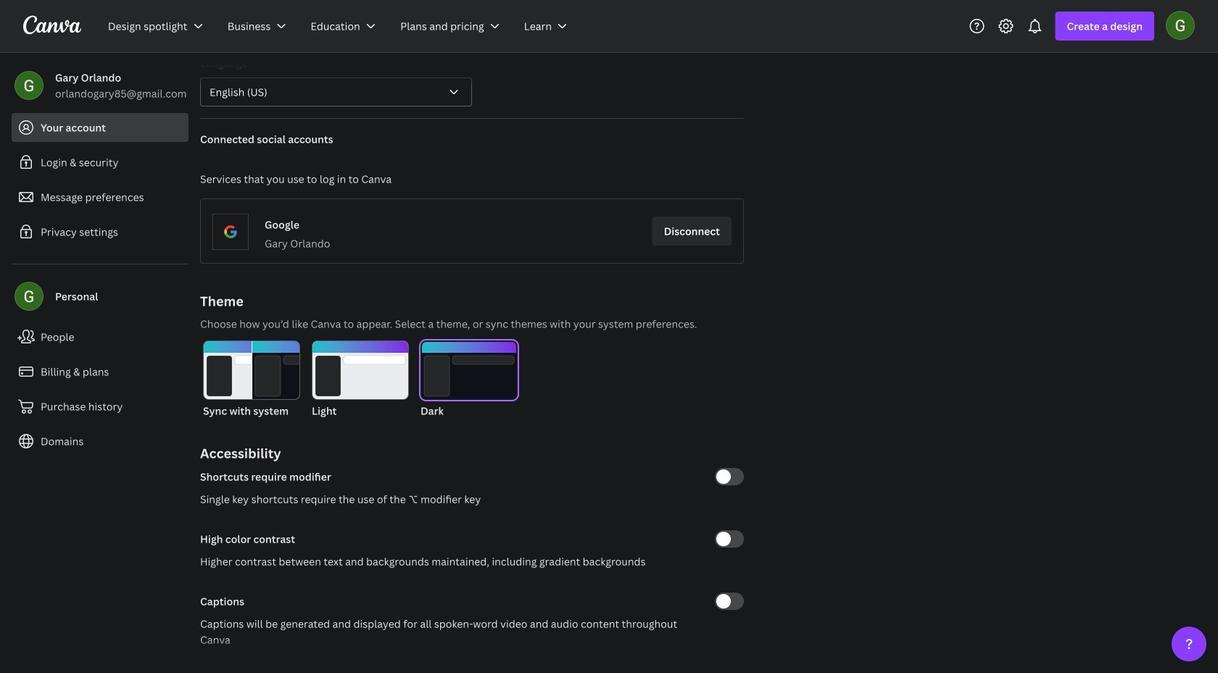 Task type: locate. For each thing, give the bounding box(es) containing it.
None button
[[203, 341, 300, 419], [312, 341, 409, 419], [421, 341, 518, 419], [203, 341, 300, 419], [312, 341, 409, 419], [421, 341, 518, 419]]

gary orlando image
[[1166, 11, 1196, 40]]



Task type: describe. For each thing, give the bounding box(es) containing it.
Language: English (US) button
[[200, 78, 472, 107]]

top level navigation element
[[99, 12, 583, 41]]



Task type: vqa. For each thing, say whether or not it's contained in the screenshot.
Video shows a woman typing at a computer, and text on screen: "Hey they're multi-tasker. Considering upgrading to Canva Pro?", followed by a series of motion graphics demonstrating Canva features for making a video social post. Features include Video Background Remover, Magic Eraser, BeatSync, Magic Write and Magic Resize. Video ends with line of text: "Inspired to create? Try Canva Pro for free, today" image
no



